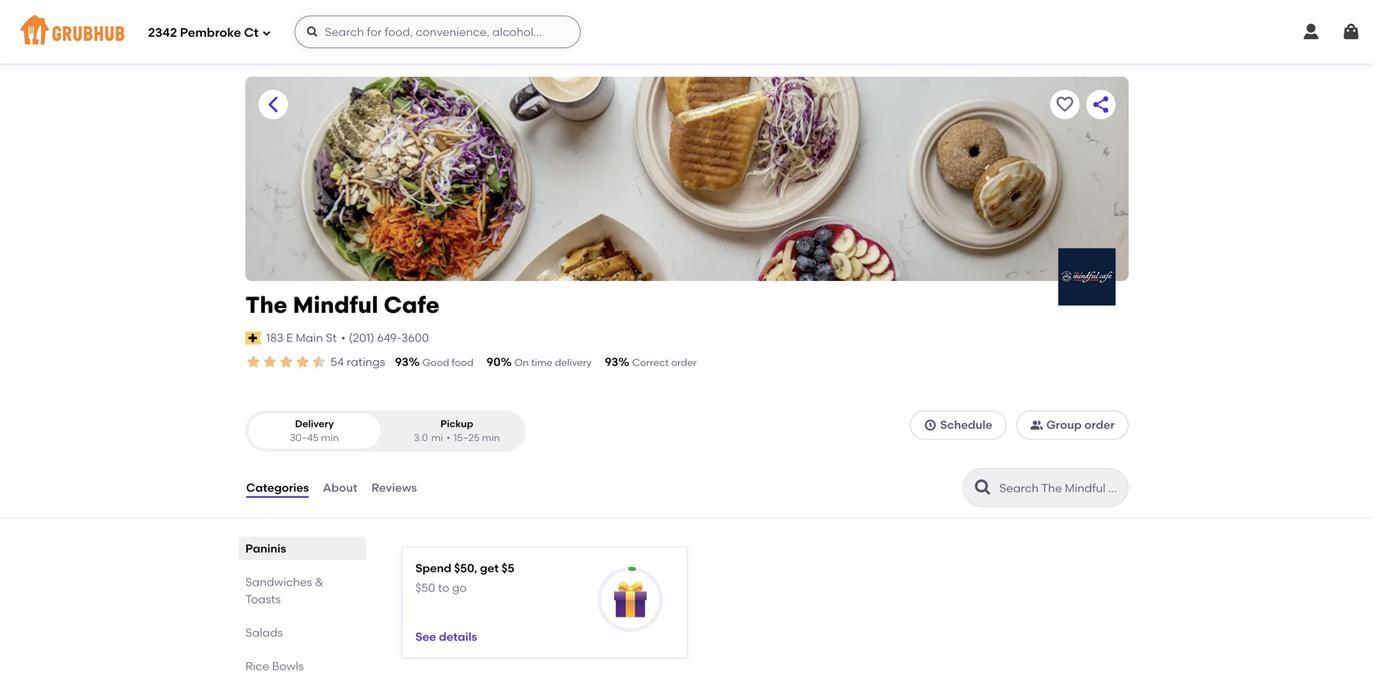 Task type: vqa. For each thing, say whether or not it's contained in the screenshot.
e
yes



Task type: locate. For each thing, give the bounding box(es) containing it.
2 93 from the left
[[605, 355, 618, 369]]

sandwiches & toasts tab
[[245, 574, 360, 609]]

st
[[326, 331, 337, 345]]

1 horizontal spatial •
[[446, 432, 450, 444]]

0 vertical spatial •
[[341, 331, 345, 345]]

go
[[452, 582, 467, 596]]

93 down 649-
[[395, 355, 409, 369]]

min inside the pickup 3.0 mi • 15–25 min
[[482, 432, 500, 444]]

salads tab
[[245, 625, 360, 642]]

details
[[439, 631, 477, 645]]

order right group
[[1084, 418, 1115, 432]]

reviews button
[[371, 459, 418, 518]]

0 vertical spatial order
[[671, 357, 697, 369]]

2342 pembroke ct
[[148, 25, 259, 40]]

on time delivery
[[514, 357, 592, 369]]

$50,
[[454, 562, 477, 576]]

1 vertical spatial •
[[446, 432, 450, 444]]

mindful
[[293, 292, 378, 319]]

(201)
[[349, 331, 374, 345]]

pickup
[[440, 418, 473, 430]]

mi
[[431, 432, 443, 444]]

0 horizontal spatial order
[[671, 357, 697, 369]]

93 for good food
[[395, 355, 409, 369]]

star icon image
[[245, 354, 262, 370], [262, 354, 278, 370], [278, 354, 294, 370], [294, 354, 311, 370], [311, 354, 327, 370], [311, 354, 327, 370]]

1 horizontal spatial 93
[[605, 355, 618, 369]]

the
[[245, 292, 287, 319]]

e
[[286, 331, 293, 345]]

• inside the pickup 3.0 mi • 15–25 min
[[446, 432, 450, 444]]

1 vertical spatial order
[[1084, 418, 1115, 432]]

1 horizontal spatial svg image
[[924, 419, 937, 432]]

people icon image
[[1030, 419, 1043, 432]]

about
[[323, 481, 357, 495]]

save this restaurant image
[[1055, 95, 1075, 115]]

• right st
[[341, 331, 345, 345]]

svg image
[[1341, 22, 1361, 42], [262, 28, 272, 38]]

• right mi
[[446, 432, 450, 444]]

order for group order
[[1084, 418, 1115, 432]]

categories
[[246, 481, 309, 495]]

to
[[438, 582, 449, 596]]

tab
[[245, 658, 360, 674]]

93 right the "delivery"
[[605, 355, 618, 369]]

order
[[671, 357, 697, 369], [1084, 418, 1115, 432]]

order right correct
[[671, 357, 697, 369]]

0 horizontal spatial svg image
[[262, 28, 272, 38]]

min
[[321, 432, 339, 444], [482, 432, 500, 444]]

54 ratings
[[330, 355, 385, 369]]

group
[[1046, 418, 1082, 432]]

reward icon image
[[612, 582, 648, 618]]

0 horizontal spatial •
[[341, 331, 345, 345]]

183
[[266, 331, 284, 345]]

spend
[[415, 562, 451, 576]]

ratings
[[347, 355, 385, 369]]

2 min from the left
[[482, 432, 500, 444]]

1 horizontal spatial order
[[1084, 418, 1115, 432]]

the mindful cafe logo image
[[1058, 249, 1116, 306]]

Search for food, convenience, alcohol... search field
[[295, 16, 581, 48]]

order inside button
[[1084, 418, 1115, 432]]

1 min from the left
[[321, 432, 339, 444]]

reviews
[[371, 481, 417, 495]]

cafe
[[384, 292, 439, 319]]

1 93 from the left
[[395, 355, 409, 369]]

order for correct order
[[671, 357, 697, 369]]

•
[[341, 331, 345, 345], [446, 432, 450, 444]]

salads
[[245, 627, 283, 640]]

0 horizontal spatial min
[[321, 432, 339, 444]]

1 horizontal spatial min
[[482, 432, 500, 444]]

main navigation navigation
[[0, 0, 1374, 64]]

0 horizontal spatial 93
[[395, 355, 409, 369]]

min inside delivery 30–45 min
[[321, 432, 339, 444]]

93
[[395, 355, 409, 369], [605, 355, 618, 369]]

min right 15–25
[[482, 432, 500, 444]]

ct
[[244, 25, 259, 40]]

min down delivery
[[321, 432, 339, 444]]

pickup 3.0 mi • 15–25 min
[[414, 418, 500, 444]]

time
[[531, 357, 553, 369]]

15–25
[[453, 432, 480, 444]]

option group
[[245, 411, 526, 452]]

svg image
[[1301, 22, 1321, 42], [306, 25, 319, 38], [924, 419, 937, 432]]



Task type: describe. For each thing, give the bounding box(es) containing it.
caret left icon image
[[263, 95, 283, 115]]

get
[[480, 562, 499, 576]]

group order
[[1046, 418, 1115, 432]]

correct order
[[632, 357, 697, 369]]

about button
[[322, 459, 358, 518]]

group order button
[[1016, 411, 1129, 440]]

$50
[[415, 582, 435, 596]]

$5
[[501, 562, 514, 576]]

spend $50, get $5 $50 to go
[[415, 562, 514, 596]]

the mindful cafe
[[245, 292, 439, 319]]

• (201) 649-3600
[[341, 331, 429, 345]]

54
[[330, 355, 344, 369]]

2342
[[148, 25, 177, 40]]

schedule
[[940, 418, 992, 432]]

schedule button
[[910, 411, 1006, 440]]

90
[[487, 355, 501, 369]]

good food
[[422, 357, 473, 369]]

sandwiches
[[245, 576, 312, 590]]

183 e main st button
[[265, 329, 338, 348]]

649-
[[377, 331, 401, 345]]

Search The Mindful Cafe search field
[[998, 481, 1123, 497]]

see
[[415, 631, 436, 645]]

2 horizontal spatial svg image
[[1301, 22, 1321, 42]]

183 e main st
[[266, 331, 337, 345]]

delivery
[[555, 357, 592, 369]]

toasts
[[245, 593, 281, 607]]

pembroke
[[180, 25, 241, 40]]

paninis tab
[[245, 541, 360, 558]]

delivery 30–45 min
[[290, 418, 339, 444]]

food
[[452, 357, 473, 369]]

save this restaurant button
[[1050, 90, 1080, 119]]

delivery
[[295, 418, 334, 430]]

3.0
[[414, 432, 428, 444]]

0 horizontal spatial svg image
[[306, 25, 319, 38]]

option group containing delivery 30–45 min
[[245, 411, 526, 452]]

on
[[514, 357, 529, 369]]

3600
[[401, 331, 429, 345]]

1 horizontal spatial svg image
[[1341, 22, 1361, 42]]

see details
[[415, 631, 477, 645]]

93 for correct order
[[605, 355, 618, 369]]

categories button
[[245, 459, 310, 518]]

&
[[315, 576, 324, 590]]

paninis
[[245, 542, 286, 556]]

search icon image
[[973, 479, 993, 498]]

svg image inside the schedule button
[[924, 419, 937, 432]]

subscription pass image
[[245, 332, 262, 345]]

correct
[[632, 357, 669, 369]]

sandwiches & toasts
[[245, 576, 324, 607]]

see details button
[[415, 623, 477, 652]]

good
[[422, 357, 449, 369]]

(201) 649-3600 button
[[349, 330, 429, 347]]

share icon image
[[1091, 95, 1111, 115]]

main
[[296, 331, 323, 345]]

30–45
[[290, 432, 319, 444]]



